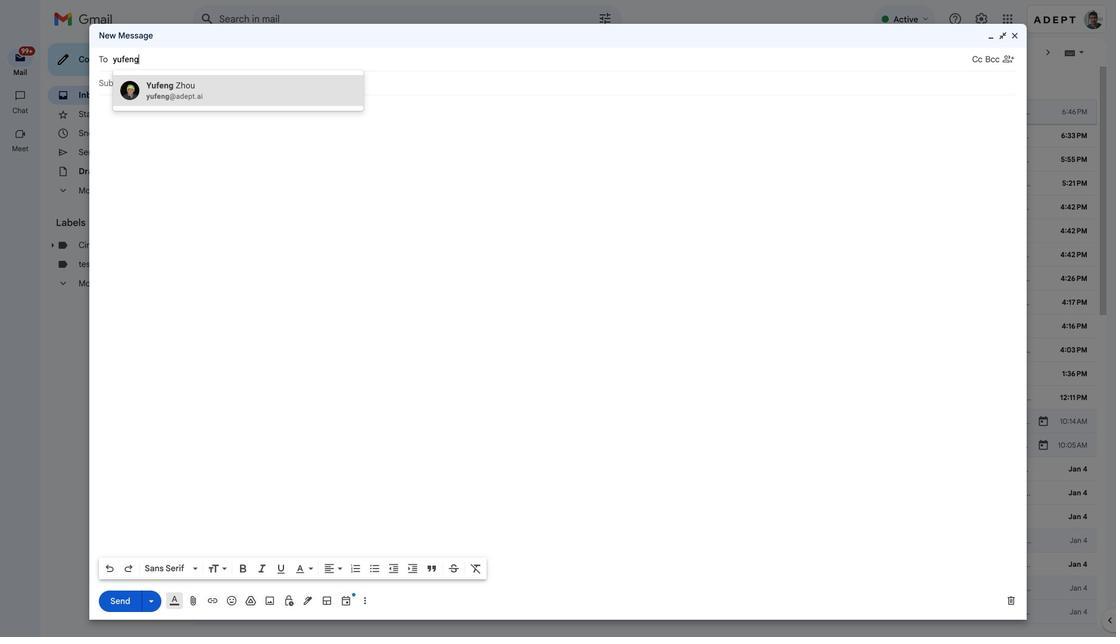Task type: vqa. For each thing, say whether or not it's contained in the screenshot.
Drafts
no



Task type: describe. For each thing, give the bounding box(es) containing it.
indent more ‪(⌘])‬ image
[[407, 563, 419, 575]]

1 row from the top
[[193, 100, 1098, 124]]

17 row from the top
[[193, 482, 1098, 505]]

10 row from the top
[[193, 315, 1098, 338]]

attach files image
[[188, 595, 200, 607]]

formatting options toolbar
[[99, 558, 487, 580]]

undo ‪(⌘z)‬ image
[[104, 563, 116, 575]]

3 row from the top
[[193, 148, 1098, 172]]

11 row from the top
[[193, 338, 1098, 362]]

Subject field
[[99, 77, 1018, 89]]

bulleted list ‪(⌘⇧8)‬ image
[[369, 563, 381, 575]]

9 row from the top
[[193, 291, 1098, 315]]

indent less ‪(⌘[)‬ image
[[388, 563, 400, 575]]

15 row from the top
[[193, 434, 1098, 458]]

primary tab
[[193, 67, 343, 100]]

22 row from the top
[[193, 601, 1098, 625]]

13 row from the top
[[193, 386, 1098, 410]]

option inside formatting options "toolbar"
[[142, 563, 191, 575]]

minimize image
[[987, 31, 996, 41]]

close image
[[1011, 31, 1020, 41]]

advanced search options image
[[594, 7, 617, 30]]

updates tab
[[344, 67, 494, 100]]

Message Body text field
[[99, 101, 1018, 555]]

settings image
[[975, 12, 989, 26]]

redo ‪(⌘y)‬ image
[[123, 563, 135, 575]]

pop out image
[[999, 31, 1008, 41]]

6 row from the top
[[193, 219, 1098, 243]]

quote ‪(⌘⇧9)‬ image
[[426, 563, 438, 575]]

14 row from the top
[[193, 410, 1098, 434]]

italic ‪(⌘i)‬ image
[[256, 563, 268, 575]]

21 row from the top
[[193, 577, 1098, 601]]



Task type: locate. For each thing, give the bounding box(es) containing it.
To recipients text field
[[113, 49, 973, 70]]

option
[[142, 563, 191, 575]]

Search in mail search field
[[193, 5, 622, 33]]

7 row from the top
[[193, 243, 1098, 267]]

strikethrough ‪(⌘⇧x)‬ image
[[448, 563, 460, 575]]

select a layout image
[[321, 595, 333, 607]]

insert photo image
[[264, 595, 276, 607]]

toggle confidential mode image
[[283, 595, 295, 607]]

18 row from the top
[[193, 505, 1098, 529]]

row
[[193, 100, 1098, 124], [193, 124, 1098, 148], [193, 148, 1098, 172], [193, 172, 1098, 195], [193, 195, 1098, 219], [193, 219, 1098, 243], [193, 243, 1098, 267], [193, 267, 1098, 291], [193, 291, 1098, 315], [193, 315, 1098, 338], [193, 338, 1098, 362], [193, 362, 1098, 386], [193, 386, 1098, 410], [193, 410, 1098, 434], [193, 434, 1098, 458], [193, 458, 1098, 482], [193, 482, 1098, 505], [193, 505, 1098, 529], [193, 529, 1098, 553], [193, 553, 1098, 577], [193, 577, 1098, 601], [193, 601, 1098, 625], [193, 625, 1098, 638]]

19 row from the top
[[193, 529, 1098, 553]]

insert link ‪(⌘k)‬ image
[[207, 595, 219, 607]]

numbered list ‪(⌘⇧7)‬ image
[[350, 563, 362, 575]]

refresh image
[[238, 46, 250, 58]]

gmail image
[[54, 7, 119, 31]]

23 row from the top
[[193, 625, 1098, 638]]

remove formatting ‪(⌘\)‬ image
[[470, 563, 482, 575]]

8 row from the top
[[193, 267, 1098, 291]]

navigation
[[0, 38, 42, 638]]

more send options image
[[145, 596, 157, 608]]

mail, 748 unread messages image
[[15, 49, 33, 60]]

12 row from the top
[[193, 362, 1098, 386]]

more options image
[[362, 595, 369, 607]]

discard draft ‪(⌘⇧d)‬ image
[[1006, 595, 1018, 607]]

insert emoji ‪(⌘⇧2)‬ image
[[226, 595, 238, 607]]

2 row from the top
[[193, 124, 1098, 148]]

set up a time to meet image
[[340, 595, 352, 607]]

underline ‪(⌘u)‬ image
[[275, 564, 287, 576]]

16 row from the top
[[193, 458, 1098, 482]]

list box
[[113, 75, 363, 106]]

tab list
[[193, 67, 1098, 100]]

20 row from the top
[[193, 553, 1098, 577]]

bold ‪(⌘b)‬ image
[[237, 563, 249, 575]]

insert signature image
[[302, 595, 314, 607]]

search in mail image
[[197, 8, 218, 30]]

main content
[[193, 67, 1098, 638]]

heading
[[0, 68, 41, 77], [0, 106, 41, 116], [0, 144, 41, 154], [56, 217, 169, 229]]

5 row from the top
[[193, 195, 1098, 219]]

older image
[[1043, 46, 1055, 58]]

4 row from the top
[[193, 172, 1098, 195]]

insert files using drive image
[[245, 595, 257, 607]]

dialog
[[89, 24, 1027, 620]]



